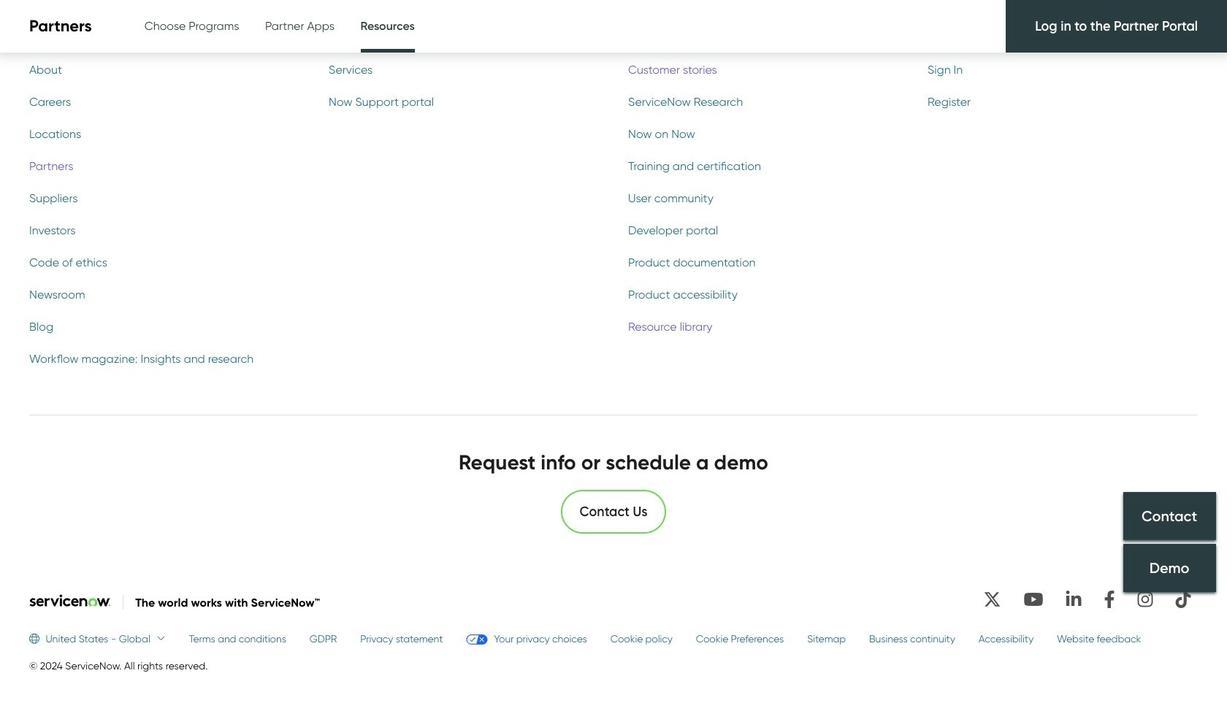 Task type: describe. For each thing, give the bounding box(es) containing it.
angle down image
[[150, 634, 165, 644]]

globe image
[[29, 634, 46, 644]]

youtube image
[[1017, 585, 1051, 614]]

facebook image
[[1097, 585, 1122, 614]]

linkedin image
[[1059, 585, 1089, 614]]

servicenow image
[[29, 595, 111, 607]]

instagram image
[[1131, 585, 1160, 614]]

arc image
[[1121, 15, 1139, 32]]

tiktok image
[[1169, 585, 1198, 614]]



Task type: locate. For each thing, give the bounding box(es) containing it.
twitter image
[[977, 585, 1008, 614]]



Task type: vqa. For each thing, say whether or not it's contained in the screenshot.
Twitter ICON
yes



